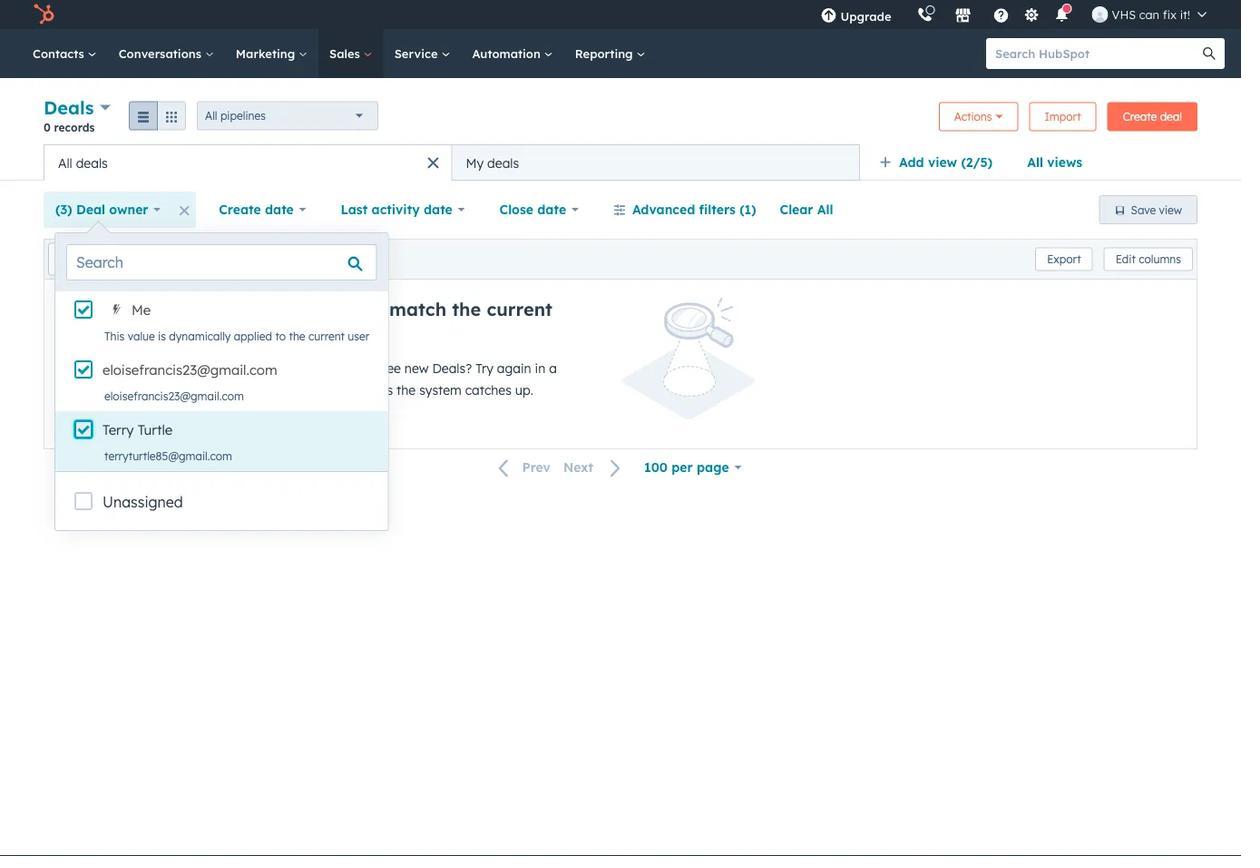 Task type: vqa. For each thing, say whether or not it's contained in the screenshot.
OR
no



Task type: locate. For each thing, give the bounding box(es) containing it.
view inside popup button
[[929, 154, 958, 170]]

1 horizontal spatial current
[[487, 298, 553, 320]]

date for create date
[[265, 202, 294, 217]]

service
[[395, 46, 442, 61]]

100
[[645, 459, 668, 475]]

see
[[381, 360, 401, 376]]

the right as
[[397, 382, 416, 398]]

add
[[900, 154, 925, 170]]

eloisefrancis23@gmail.com up turtle
[[104, 389, 244, 403]]

0 records
[[44, 120, 95, 134]]

my deals button
[[452, 144, 861, 181]]

dynamically
[[169, 329, 231, 343]]

view inside button
[[1160, 203, 1183, 217]]

0 horizontal spatial current
[[309, 329, 345, 343]]

all deals
[[58, 155, 108, 171]]

1 horizontal spatial deals
[[488, 155, 519, 171]]

view for add
[[929, 154, 958, 170]]

create inside button
[[1124, 110, 1158, 123]]

settings link
[[1021, 5, 1044, 24]]

current inside list box
[[309, 329, 345, 343]]

date right close
[[538, 202, 567, 217]]

add view (2/5) button
[[868, 144, 1016, 181]]

2 vertical spatial the
[[397, 382, 416, 398]]

1 horizontal spatial deals
[[333, 298, 384, 320]]

import
[[1045, 110, 1082, 123]]

all left views
[[1028, 154, 1044, 170]]

view right save
[[1160, 203, 1183, 217]]

marketplaces image
[[956, 8, 972, 25]]

upgrade image
[[821, 8, 837, 25]]

next button
[[557, 456, 633, 480]]

few
[[302, 382, 323, 398]]

all right clear
[[818, 202, 834, 217]]

deals button
[[44, 94, 111, 121]]

edit columns button
[[1105, 247, 1194, 271]]

all for all pipelines
[[205, 109, 217, 123]]

0 horizontal spatial create
[[219, 202, 261, 217]]

date
[[265, 202, 294, 217], [424, 202, 453, 217], [538, 202, 567, 217]]

0 horizontal spatial deals
[[44, 96, 94, 119]]

0 vertical spatial deals
[[44, 96, 94, 119]]

Search search field
[[66, 244, 377, 281]]

100 per page
[[645, 459, 730, 475]]

list box
[[55, 291, 388, 471]]

terry turtle image
[[1093, 6, 1109, 23]]

all inside all views link
[[1028, 154, 1044, 170]]

system
[[420, 382, 462, 398]]

deals?
[[432, 360, 472, 376]]

this
[[104, 329, 125, 343]]

create deal button
[[1108, 102, 1198, 131]]

all left pipelines
[[205, 109, 217, 123]]

1 horizontal spatial view
[[1160, 203, 1183, 217]]

0 vertical spatial create
[[1124, 110, 1158, 123]]

0 horizontal spatial view
[[929, 154, 958, 170]]

menu item
[[905, 0, 908, 29]]

the down the no
[[289, 329, 306, 343]]

1 deals from the left
[[76, 155, 108, 171]]

the inside the no deals match the current filters.
[[452, 298, 481, 320]]

view
[[929, 154, 958, 170], [1160, 203, 1183, 217]]

close
[[500, 202, 534, 217]]

view right add
[[929, 154, 958, 170]]

0 vertical spatial eloisefrancis23@gmail.com
[[103, 361, 277, 379]]

all inside all deals "button"
[[58, 155, 72, 171]]

1 vertical spatial the
[[289, 329, 306, 343]]

1 vertical spatial current
[[309, 329, 345, 343]]

terryturtle85@gmail.com
[[104, 449, 232, 463]]

1 horizontal spatial to
[[365, 360, 377, 376]]

deals inside button
[[488, 155, 519, 171]]

eloisefrancis23@gmail.com down dynamically at the left top of page
[[103, 361, 277, 379]]

applied
[[234, 329, 272, 343]]

deals inside "button"
[[76, 155, 108, 171]]

the right "match"
[[452, 298, 481, 320]]

contacts link
[[22, 29, 108, 78]]

group
[[129, 101, 186, 130]]

1 vertical spatial view
[[1160, 203, 1183, 217]]

1 vertical spatial create
[[219, 202, 261, 217]]

terry
[[103, 421, 134, 438]]

create down all deals "button"
[[219, 202, 261, 217]]

0 vertical spatial the
[[452, 298, 481, 320]]

current up again
[[487, 298, 553, 320]]

hubspot link
[[22, 4, 68, 25]]

2 deals from the left
[[488, 155, 519, 171]]

create
[[1124, 110, 1158, 123], [219, 202, 261, 217]]

1 horizontal spatial date
[[424, 202, 453, 217]]

1 vertical spatial to
[[365, 360, 377, 376]]

save view
[[1132, 203, 1183, 217]]

1 horizontal spatial the
[[397, 382, 416, 398]]

deals up user
[[333, 298, 384, 320]]

1 horizontal spatial create
[[1124, 110, 1158, 123]]

2 horizontal spatial the
[[452, 298, 481, 320]]

the
[[452, 298, 481, 320], [289, 329, 306, 343], [397, 382, 416, 398]]

close date
[[500, 202, 567, 217]]

1 vertical spatial deals
[[333, 298, 384, 320]]

automation
[[472, 46, 544, 61]]

0 vertical spatial current
[[487, 298, 553, 320]]

Search HubSpot search field
[[987, 38, 1209, 69]]

hubspot image
[[33, 4, 54, 25]]

actions button
[[939, 102, 1019, 131]]

deals right my
[[488, 155, 519, 171]]

Search name or description search field
[[48, 243, 262, 276]]

help button
[[986, 0, 1017, 29]]

deal
[[76, 202, 105, 217]]

match
[[389, 298, 447, 320]]

menu
[[808, 0, 1220, 29]]

all inside all pipelines popup button
[[205, 109, 217, 123]]

(3) deal owner
[[55, 202, 148, 217]]

create deal
[[1124, 110, 1183, 123]]

no deals match the current filters.
[[302, 298, 553, 343]]

save
[[1132, 203, 1157, 217]]

3 date from the left
[[538, 202, 567, 217]]

(1)
[[740, 202, 757, 217]]

to left see
[[365, 360, 377, 376]]

clear all
[[780, 202, 834, 217]]

0 vertical spatial view
[[929, 154, 958, 170]]

deals for all deals
[[76, 155, 108, 171]]

try
[[476, 360, 494, 376]]

2 horizontal spatial date
[[538, 202, 567, 217]]

advanced
[[633, 202, 696, 217]]

create date button
[[207, 192, 318, 228]]

create left deal
[[1124, 110, 1158, 123]]

new
[[405, 360, 429, 376]]

it!
[[1181, 7, 1191, 22]]

deals up 0 records
[[44, 96, 94, 119]]

deals
[[44, 96, 94, 119], [333, 298, 384, 320]]

1 vertical spatial eloisefrancis23@gmail.com
[[104, 389, 244, 403]]

export button
[[1036, 247, 1094, 271]]

date down all deals "button"
[[265, 202, 294, 217]]

all down 0 records
[[58, 155, 72, 171]]

deals down the records
[[76, 155, 108, 171]]

deals banner
[[44, 94, 1198, 144]]

0 horizontal spatial to
[[275, 329, 286, 343]]

1 date from the left
[[265, 202, 294, 217]]

notifications button
[[1047, 0, 1078, 29]]

0 horizontal spatial deals
[[76, 155, 108, 171]]

deals
[[76, 155, 108, 171], [488, 155, 519, 171]]

0 horizontal spatial date
[[265, 202, 294, 217]]

terry turtle
[[103, 421, 173, 438]]

0 vertical spatial to
[[275, 329, 286, 343]]

to right applied
[[275, 329, 286, 343]]

current down the no
[[309, 329, 345, 343]]

0 horizontal spatial the
[[289, 329, 306, 343]]

all views
[[1028, 154, 1083, 170]]

(3)
[[55, 202, 72, 217]]

marketplaces button
[[945, 0, 983, 29]]

this value is dynamically applied to the current user
[[104, 329, 370, 343]]

date right activity
[[424, 202, 453, 217]]

value
[[128, 329, 155, 343]]

create inside popup button
[[219, 202, 261, 217]]

marketing link
[[225, 29, 319, 78]]



Task type: describe. For each thing, give the bounding box(es) containing it.
help image
[[994, 8, 1010, 25]]

export
[[1048, 252, 1082, 266]]

reporting
[[575, 46, 637, 61]]

activity
[[372, 202, 420, 217]]

save view button
[[1100, 195, 1198, 224]]

conversations link
[[108, 29, 225, 78]]

create date
[[219, 202, 294, 217]]

page
[[697, 459, 730, 475]]

no
[[302, 298, 328, 320]]

pipelines
[[221, 109, 266, 123]]

(2/5)
[[962, 154, 993, 170]]

automation link
[[462, 29, 564, 78]]

my
[[466, 155, 484, 171]]

the inside list box
[[289, 329, 306, 343]]

filters.
[[302, 320, 359, 343]]

owner
[[109, 202, 148, 217]]

as
[[379, 382, 393, 398]]

all for all deals
[[58, 155, 72, 171]]

deals for my deals
[[488, 155, 519, 171]]

clear all button
[[768, 192, 846, 228]]

notifications image
[[1054, 8, 1071, 25]]

all pipelines
[[205, 109, 266, 123]]

list box containing me
[[55, 291, 388, 471]]

last activity date
[[341, 202, 453, 217]]

settings image
[[1024, 8, 1040, 24]]

fix
[[1164, 7, 1177, 22]]

advanced filters (1) button
[[602, 192, 768, 228]]

2 date from the left
[[424, 202, 453, 217]]

add view (2/5)
[[900, 154, 993, 170]]

view for save
[[1160, 203, 1183, 217]]

search image
[[1204, 47, 1216, 60]]

service link
[[384, 29, 462, 78]]

group inside deals banner
[[129, 101, 186, 130]]

reporting link
[[564, 29, 657, 78]]

import button
[[1030, 102, 1097, 131]]

expecting
[[302, 360, 361, 376]]

sales link
[[319, 29, 384, 78]]

create for create date
[[219, 202, 261, 217]]

vhs
[[1113, 7, 1137, 22]]

date for close date
[[538, 202, 567, 217]]

upgrade
[[841, 9, 892, 24]]

deals inside the no deals match the current filters.
[[333, 298, 384, 320]]

100 per page button
[[633, 449, 754, 486]]

is
[[158, 329, 166, 343]]

turtle
[[138, 421, 173, 438]]

calling icon image
[[917, 7, 934, 23]]

all views link
[[1016, 144, 1095, 181]]

vhs can fix it! button
[[1082, 0, 1218, 29]]

search button
[[1195, 38, 1226, 69]]

last activity date button
[[329, 192, 477, 228]]

all inside clear all button
[[818, 202, 834, 217]]

me
[[132, 301, 151, 319]]

close date button
[[488, 192, 591, 228]]

create for create deal
[[1124, 110, 1158, 123]]

catches
[[465, 382, 512, 398]]

up.
[[515, 382, 534, 398]]

marketing
[[236, 46, 299, 61]]

user
[[348, 329, 370, 343]]

edit columns
[[1116, 252, 1182, 266]]

next
[[564, 460, 594, 475]]

current inside the no deals match the current filters.
[[487, 298, 553, 320]]

in
[[535, 360, 546, 376]]

can
[[1140, 7, 1160, 22]]

a
[[549, 360, 557, 376]]

deal
[[1161, 110, 1183, 123]]

expecting to see new deals? try again in a few seconds as the system catches up.
[[302, 360, 557, 398]]

to inside expecting to see new deals? try again in a few seconds as the system catches up.
[[365, 360, 377, 376]]

edit
[[1116, 252, 1136, 266]]

to inside list box
[[275, 329, 286, 343]]

pagination navigation
[[488, 456, 633, 480]]

actions
[[955, 110, 993, 123]]

0
[[44, 120, 51, 134]]

vhs can fix it!
[[1113, 7, 1191, 22]]

calling icon button
[[910, 2, 941, 27]]

my deals
[[466, 155, 519, 171]]

advanced filters (1)
[[633, 202, 757, 217]]

unassigned
[[103, 493, 183, 511]]

views
[[1048, 154, 1083, 170]]

deals inside popup button
[[44, 96, 94, 119]]

menu containing vhs can fix it!
[[808, 0, 1220, 29]]

prev button
[[488, 456, 557, 480]]

seconds
[[327, 382, 376, 398]]

the inside expecting to see new deals? try again in a few seconds as the system catches up.
[[397, 382, 416, 398]]

columns
[[1139, 252, 1182, 266]]

all pipelines button
[[197, 101, 379, 130]]

all deals button
[[44, 144, 452, 181]]

last
[[341, 202, 368, 217]]

records
[[54, 120, 95, 134]]

all for all views
[[1028, 154, 1044, 170]]

filters
[[699, 202, 736, 217]]



